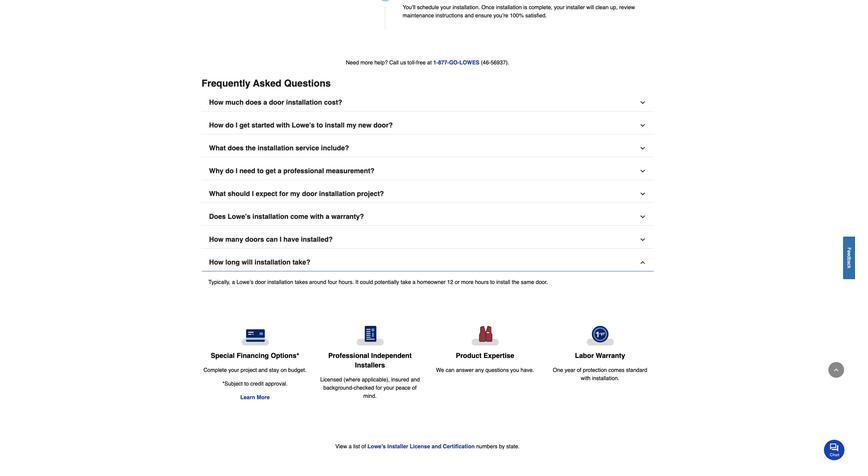 Task type: describe. For each thing, give the bounding box(es) containing it.
how long will installation take?
[[209, 259, 311, 267]]

complete,
[[529, 4, 553, 11]]

can inside button
[[266, 236, 278, 244]]

a up k
[[847, 261, 852, 264]]

a dark blue background check icon. image
[[318, 326, 422, 346]]

you'll schedule your installation. once installation is complete, your installer will clean up, review maintenance instructions and ensure you're 100% satisfied.
[[403, 4, 635, 19]]

year
[[565, 368, 576, 374]]

1 horizontal spatial more
[[461, 280, 474, 286]]

56937).
[[491, 60, 509, 66]]

do for how
[[226, 122, 234, 129]]

how for how many doors can i have installed?
[[209, 236, 224, 244]]

much
[[226, 99, 244, 106]]

chevron down image for measurement?
[[640, 168, 646, 175]]

100%
[[510, 13, 524, 19]]

four
[[328, 280, 337, 286]]

list
[[353, 444, 360, 450]]

for inside button
[[279, 190, 289, 198]]

how many doors can i have installed? button
[[202, 231, 654, 249]]

expect
[[256, 190, 278, 198]]

(where
[[344, 377, 361, 383]]

chevron down image inside does lowe's installation come with a warranty? button
[[640, 214, 646, 221]]

product
[[456, 352, 482, 360]]

0 horizontal spatial more
[[361, 60, 373, 66]]

why
[[209, 167, 224, 175]]

mind.
[[364, 394, 377, 400]]

877-
[[438, 60, 449, 66]]

take?
[[293, 259, 311, 267]]

you
[[511, 368, 519, 374]]

learn more link
[[240, 395, 270, 401]]

standard
[[626, 368, 648, 374]]

1 e from the top
[[847, 251, 852, 253]]

view
[[336, 444, 347, 450]]

hours
[[475, 280, 489, 286]]

complete
[[204, 368, 227, 374]]

and inside you'll schedule your installation. once installation is complete, your installer will clean up, review maintenance instructions and ensure you're 100% satisfied.
[[465, 13, 474, 19]]

*subject to credit approval.
[[222, 381, 288, 388]]

2 vertical spatial door
[[255, 280, 266, 286]]

warranty
[[596, 352, 626, 360]]

lowes
[[460, 60, 480, 66]]

lowe's installer license and certification link
[[368, 444, 475, 450]]

checked
[[354, 386, 374, 392]]

view a list of lowe's installer license and certification numbers by state.
[[336, 444, 520, 450]]

long
[[226, 259, 240, 267]]

you're
[[494, 13, 509, 19]]

*subject
[[222, 381, 243, 388]]

a left the warranty?
[[326, 213, 330, 221]]

labor warranty
[[575, 352, 626, 360]]

how for how much does a door installation cost?
[[209, 99, 224, 106]]

will inside you'll schedule your installation. once installation is complete, your installer will clean up, review maintenance instructions and ensure you're 100% satisfied.
[[587, 4, 594, 11]]

what does the installation service include? button
[[202, 140, 654, 157]]

d
[[847, 256, 852, 259]]

have.
[[521, 368, 534, 374]]

at
[[427, 60, 432, 66]]

door inside what should i expect for my door installation project? button
[[302, 190, 317, 198]]

asked
[[253, 78, 282, 89]]

complete your project and stay on budget.
[[204, 368, 307, 374]]

your up instructions
[[441, 4, 451, 11]]

more
[[257, 395, 270, 401]]

does inside how much does a door installation cost? 'button'
[[246, 99, 262, 106]]

potentially
[[375, 280, 399, 286]]

i for need
[[236, 167, 238, 175]]

how much does a door installation cost?
[[209, 99, 342, 106]]

on
[[281, 368, 287, 374]]

frequently asked questions
[[202, 78, 331, 89]]

do for why
[[226, 167, 234, 175]]

started
[[252, 122, 274, 129]]

the inside button
[[246, 144, 256, 152]]

0 horizontal spatial get
[[240, 122, 250, 129]]

chevron down image for cost?
[[640, 99, 646, 106]]

installer
[[566, 4, 585, 11]]

door?
[[374, 122, 393, 129]]

to up service
[[317, 122, 323, 129]]

answer
[[456, 368, 474, 374]]

2 vertical spatial of
[[362, 444, 366, 450]]

installation down started
[[258, 144, 294, 152]]

need
[[346, 60, 359, 66]]

installation inside 'button'
[[286, 99, 322, 106]]

credit
[[250, 381, 264, 388]]

could
[[360, 280, 373, 286]]

door.
[[536, 280, 548, 286]]

i inside button
[[280, 236, 282, 244]]

schedule
[[417, 4, 439, 11]]

take
[[401, 280, 411, 286]]

cost?
[[324, 99, 342, 106]]

licensed
[[320, 377, 342, 383]]

1 horizontal spatial get
[[266, 167, 276, 175]]

of inside one year of protection comes standard with installation.
[[577, 368, 582, 374]]

lowe's down 'long'
[[237, 280, 254, 286]]

scroll to top element
[[829, 363, 845, 378]]

approval.
[[265, 381, 288, 388]]

go-
[[449, 60, 460, 66]]

12
[[447, 280, 453, 286]]

around
[[309, 280, 326, 286]]

why do i need to get a professional measurement? button
[[202, 163, 654, 180]]

installed?
[[301, 236, 333, 244]]

your left installer
[[554, 4, 565, 11]]

how do i get started with lowe's to install my new door? button
[[202, 117, 654, 134]]

0 vertical spatial with
[[276, 122, 290, 129]]

labor
[[575, 352, 594, 360]]

a right the "take"
[[413, 280, 416, 286]]

installation inside you'll schedule your installation. once installation is complete, your installer will clean up, review maintenance instructions and ensure you're 100% satisfied.
[[496, 4, 522, 11]]

come
[[291, 213, 308, 221]]

learn
[[240, 395, 255, 401]]

a dark blue credit card icon. image
[[203, 326, 307, 346]]

why do i need to get a professional measurement?
[[209, 167, 375, 175]]

review
[[620, 4, 635, 11]]

what for what should i expect for my door installation project?
[[209, 190, 226, 198]]

a inside 'button'
[[263, 99, 267, 106]]

1 horizontal spatial can
[[446, 368, 455, 374]]

installation up how many doors can i have installed?
[[253, 213, 289, 221]]



Task type: locate. For each thing, give the bounding box(es) containing it.
does lowe's installation come with a warranty? button
[[202, 209, 654, 226]]

3 chevron down image from the top
[[640, 145, 646, 152]]

a right "typically,"
[[232, 280, 235, 286]]

chevron down image inside what should i expect for my door installation project? button
[[640, 191, 646, 198]]

one year of protection comes standard with installation.
[[553, 368, 648, 382]]

more right 'or'
[[461, 280, 474, 286]]

installer
[[388, 444, 408, 450]]

it
[[356, 280, 359, 286]]

0 horizontal spatial will
[[242, 259, 253, 267]]

does lowe's installation come with a warranty?
[[209, 213, 364, 221]]

1 vertical spatial the
[[512, 280, 520, 286]]

4 how from the top
[[209, 259, 224, 267]]

to
[[317, 122, 323, 129], [257, 167, 264, 175], [491, 280, 495, 286], [244, 381, 249, 388]]

for right expect
[[279, 190, 289, 198]]

door down how long will installation take?
[[255, 280, 266, 286]]

chevron up image
[[833, 367, 840, 374]]

have
[[284, 236, 299, 244]]

b
[[847, 259, 852, 261]]

installation left takes
[[268, 280, 293, 286]]

do right why
[[226, 167, 234, 175]]

1 vertical spatial of
[[412, 386, 417, 392]]

your up *subject
[[229, 368, 239, 374]]

how
[[209, 99, 224, 106], [209, 122, 224, 129], [209, 236, 224, 244], [209, 259, 224, 267]]

installation. inside one year of protection comes standard with installation.
[[592, 376, 620, 382]]

does up need
[[228, 144, 244, 152]]

by
[[499, 444, 505, 450]]

or
[[455, 280, 460, 286]]

1 vertical spatial chevron down image
[[640, 191, 646, 198]]

i
[[236, 122, 238, 129], [236, 167, 238, 175], [252, 190, 254, 198], [280, 236, 282, 244]]

how many doors can i have installed?
[[209, 236, 333, 244]]

independent
[[371, 352, 412, 360]]

0 vertical spatial for
[[279, 190, 289, 198]]

1 vertical spatial with
[[310, 213, 324, 221]]

1 vertical spatial what
[[209, 190, 226, 198]]

0 vertical spatial get
[[240, 122, 250, 129]]

and inside licensed (where applicable), insured and background-checked for your peace of mind.
[[411, 377, 420, 383]]

and right "license"
[[432, 444, 442, 450]]

1 horizontal spatial the
[[512, 280, 520, 286]]

warranty?
[[332, 213, 364, 221]]

1 horizontal spatial will
[[587, 4, 594, 11]]

questions
[[284, 78, 331, 89]]

e
[[847, 251, 852, 253], [847, 253, 852, 256]]

chevron down image inside what does the installation service include? button
[[640, 145, 646, 152]]

peace
[[396, 386, 411, 392]]

can right we
[[446, 368, 455, 374]]

can right doors
[[266, 236, 278, 244]]

what inside what should i expect for my door installation project? button
[[209, 190, 226, 198]]

call
[[390, 60, 399, 66]]

0 vertical spatial more
[[361, 60, 373, 66]]

of right peace
[[412, 386, 417, 392]]

installation.
[[453, 4, 480, 11], [592, 376, 620, 382]]

what inside what does the installation service include? button
[[209, 144, 226, 152]]

how much does a door installation cost? button
[[202, 94, 654, 112]]

your down insured
[[384, 386, 394, 392]]

1 chevron down image from the top
[[640, 99, 646, 106]]

0 horizontal spatial the
[[246, 144, 256, 152]]

f
[[847, 248, 852, 251]]

k
[[847, 266, 852, 269]]

with right started
[[276, 122, 290, 129]]

0 vertical spatial can
[[266, 236, 278, 244]]

installation. down protection
[[592, 376, 620, 382]]

door down asked on the left of the page
[[269, 99, 284, 106]]

1 horizontal spatial installation.
[[592, 376, 620, 382]]

door down professional
[[302, 190, 317, 198]]

more
[[361, 60, 373, 66], [461, 280, 474, 286]]

does
[[209, 213, 226, 221]]

1 horizontal spatial for
[[376, 386, 382, 392]]

chevron up image
[[640, 259, 646, 266]]

a down frequently asked questions
[[263, 99, 267, 106]]

2 do from the top
[[226, 167, 234, 175]]

special
[[211, 352, 235, 360]]

(46-
[[481, 60, 491, 66]]

0 horizontal spatial can
[[266, 236, 278, 244]]

will inside the how long will installation take? button
[[242, 259, 253, 267]]

0 vertical spatial installation.
[[453, 4, 480, 11]]

what should i expect for my door installation project?
[[209, 190, 384, 198]]

1 vertical spatial can
[[446, 368, 455, 374]]

to right hours
[[491, 280, 495, 286]]

0 vertical spatial what
[[209, 144, 226, 152]]

0 vertical spatial door
[[269, 99, 284, 106]]

to left credit
[[244, 381, 249, 388]]

chevron down image for installed?
[[640, 237, 646, 243]]

i left need
[[236, 167, 238, 175]]

any
[[475, 368, 484, 374]]

a blue 1-year labor warranty icon. image
[[548, 326, 653, 346]]

an icon of the number 3. image
[[316, 0, 392, 30]]

2 chevron down image from the top
[[640, 191, 646, 198]]

get
[[240, 122, 250, 129], [266, 167, 276, 175]]

a down what does the installation service include?
[[278, 167, 282, 175]]

i for expect
[[252, 190, 254, 198]]

2 vertical spatial chevron down image
[[640, 214, 646, 221]]

1 vertical spatial more
[[461, 280, 474, 286]]

do down much
[[226, 122, 234, 129]]

what
[[209, 144, 226, 152], [209, 190, 226, 198]]

us
[[400, 60, 406, 66]]

0 horizontal spatial of
[[362, 444, 366, 450]]

with
[[276, 122, 290, 129], [310, 213, 324, 221], [581, 376, 591, 382]]

with down protection
[[581, 376, 591, 382]]

1 vertical spatial door
[[302, 190, 317, 198]]

lowe's up service
[[292, 122, 315, 129]]

what up why
[[209, 144, 226, 152]]

2 chevron down image from the top
[[640, 122, 646, 129]]

typically,
[[209, 280, 231, 286]]

2 what from the top
[[209, 190, 226, 198]]

installation. up instructions
[[453, 4, 480, 11]]

maintenance
[[403, 13, 434, 19]]

a lowe's red vest icon. image
[[433, 326, 537, 346]]

homeowner
[[417, 280, 446, 286]]

free
[[417, 60, 426, 66]]

to right need
[[257, 167, 264, 175]]

what should i expect for my door installation project? button
[[202, 186, 654, 203]]

your inside licensed (where applicable), insured and background-checked for your peace of mind.
[[384, 386, 394, 392]]

my
[[347, 122, 357, 129], [290, 190, 300, 198]]

i left have
[[280, 236, 282, 244]]

2 how from the top
[[209, 122, 224, 129]]

i left expect
[[252, 190, 254, 198]]

will left clean
[[587, 4, 594, 11]]

the left same
[[512, 280, 520, 286]]

for down applicable),
[[376, 386, 382, 392]]

lowe's right does
[[228, 213, 251, 221]]

installers
[[355, 362, 385, 370]]

with right come
[[310, 213, 324, 221]]

budget.
[[288, 368, 307, 374]]

does inside what does the installation service include? button
[[228, 144, 244, 152]]

1-877-go-lowes link
[[434, 60, 480, 66]]

installation down how many doors can i have installed?
[[255, 259, 291, 267]]

0 horizontal spatial does
[[228, 144, 244, 152]]

2 horizontal spatial of
[[577, 368, 582, 374]]

1 how from the top
[[209, 99, 224, 106]]

of right list
[[362, 444, 366, 450]]

does right much
[[246, 99, 262, 106]]

2 vertical spatial with
[[581, 376, 591, 382]]

a
[[263, 99, 267, 106], [278, 167, 282, 175], [326, 213, 330, 221], [847, 261, 852, 264], [232, 280, 235, 286], [413, 280, 416, 286], [349, 444, 352, 450]]

can
[[266, 236, 278, 244], [446, 368, 455, 374]]

expertise
[[484, 352, 515, 360]]

how for how do i get started with lowe's to install my new door?
[[209, 122, 224, 129]]

e up b
[[847, 253, 852, 256]]

1 do from the top
[[226, 122, 234, 129]]

0 horizontal spatial my
[[290, 190, 300, 198]]

is
[[524, 4, 528, 11]]

chevron down image inside how many doors can i have installed? button
[[640, 237, 646, 243]]

for
[[279, 190, 289, 198], [376, 386, 382, 392]]

many
[[226, 236, 243, 244]]

get left started
[[240, 122, 250, 129]]

install right hours
[[497, 280, 511, 286]]

1-
[[434, 60, 438, 66]]

protection
[[583, 368, 607, 374]]

0 vertical spatial will
[[587, 4, 594, 11]]

service
[[296, 144, 319, 152]]

clean
[[596, 4, 609, 11]]

more right the "need"
[[361, 60, 373, 66]]

0 horizontal spatial installation.
[[453, 4, 480, 11]]

0 horizontal spatial install
[[325, 122, 345, 129]]

we
[[436, 368, 444, 374]]

1 vertical spatial my
[[290, 190, 300, 198]]

chevron down image inside why do i need to get a professional measurement? button
[[640, 168, 646, 175]]

chat invite button image
[[824, 440, 845, 461]]

0 horizontal spatial door
[[255, 280, 266, 286]]

a left list
[[349, 444, 352, 450]]

the
[[246, 144, 256, 152], [512, 280, 520, 286]]

doors
[[245, 236, 264, 244]]

1 vertical spatial does
[[228, 144, 244, 152]]

chevron down image
[[640, 168, 646, 175], [640, 191, 646, 198], [640, 214, 646, 221]]

2 e from the top
[[847, 253, 852, 256]]

2 horizontal spatial door
[[302, 190, 317, 198]]

1 horizontal spatial does
[[246, 99, 262, 106]]

ensure
[[476, 13, 492, 19]]

installation up 100%
[[496, 4, 522, 11]]

i down much
[[236, 122, 238, 129]]

c
[[847, 264, 852, 266]]

1 vertical spatial for
[[376, 386, 382, 392]]

of inside licensed (where applicable), insured and background-checked for your peace of mind.
[[412, 386, 417, 392]]

typically, a lowe's door installation takes around four hours. it could potentially take a homeowner 12 or more hours to install the same door.
[[209, 280, 548, 286]]

0 vertical spatial the
[[246, 144, 256, 152]]

measurement?
[[326, 167, 375, 175]]

installation up the warranty?
[[319, 190, 355, 198]]

how for how long will installation take?
[[209, 259, 224, 267]]

chevron down image for project?
[[640, 191, 646, 198]]

takes
[[295, 280, 308, 286]]

how do i get started with lowe's to install my new door?
[[209, 122, 393, 129]]

special financing options*
[[211, 352, 299, 360]]

chevron down image for lowe's
[[640, 122, 646, 129]]

1 horizontal spatial door
[[269, 99, 284, 106]]

install up include? at the top of the page
[[325, 122, 345, 129]]

e up the d
[[847, 251, 852, 253]]

0 vertical spatial do
[[226, 122, 234, 129]]

professional
[[284, 167, 324, 175]]

get up expect
[[266, 167, 276, 175]]

and left stay
[[259, 368, 268, 374]]

0 horizontal spatial with
[[276, 122, 290, 129]]

what does the installation service include?
[[209, 144, 349, 152]]

of right year
[[577, 368, 582, 374]]

will right 'long'
[[242, 259, 253, 267]]

1 vertical spatial will
[[242, 259, 253, 267]]

3 how from the top
[[209, 236, 224, 244]]

1 vertical spatial get
[[266, 167, 276, 175]]

the up need
[[246, 144, 256, 152]]

with inside one year of protection comes standard with installation.
[[581, 376, 591, 382]]

and right insured
[[411, 377, 420, 383]]

once
[[482, 4, 495, 11]]

door inside how much does a door installation cost? 'button'
[[269, 99, 284, 106]]

chevron down image inside how do i get started with lowe's to install my new door? button
[[640, 122, 646, 129]]

numbers
[[477, 444, 498, 450]]

chevron down image
[[640, 99, 646, 106], [640, 122, 646, 129], [640, 145, 646, 152], [640, 237, 646, 243]]

1 horizontal spatial with
[[310, 213, 324, 221]]

1 what from the top
[[209, 144, 226, 152]]

3 chevron down image from the top
[[640, 214, 646, 221]]

1 vertical spatial installation.
[[592, 376, 620, 382]]

how inside button
[[209, 236, 224, 244]]

you'll
[[403, 4, 416, 11]]

how inside 'button'
[[209, 99, 224, 106]]

1 horizontal spatial of
[[412, 386, 417, 392]]

0 vertical spatial my
[[347, 122, 357, 129]]

lowe's right list
[[368, 444, 386, 450]]

new
[[358, 122, 372, 129]]

1 horizontal spatial my
[[347, 122, 357, 129]]

install inside button
[[325, 122, 345, 129]]

installation. inside you'll schedule your installation. once installation is complete, your installer will clean up, review maintenance instructions and ensure you're 100% satisfied.
[[453, 4, 480, 11]]

i for get
[[236, 122, 238, 129]]

what for what does the installation service include?
[[209, 144, 226, 152]]

door
[[269, 99, 284, 106], [302, 190, 317, 198], [255, 280, 266, 286]]

my down why do i need to get a professional measurement?
[[290, 190, 300, 198]]

4 chevron down image from the top
[[640, 237, 646, 243]]

1 horizontal spatial install
[[497, 280, 511, 286]]

1 chevron down image from the top
[[640, 168, 646, 175]]

chevron down image inside how much does a door installation cost? 'button'
[[640, 99, 646, 106]]

for inside licensed (where applicable), insured and background-checked for your peace of mind.
[[376, 386, 382, 392]]

0 horizontal spatial for
[[279, 190, 289, 198]]

1 vertical spatial do
[[226, 167, 234, 175]]

installation down questions
[[286, 99, 322, 106]]

0 vertical spatial does
[[246, 99, 262, 106]]

we can answer any questions you have.
[[436, 368, 534, 374]]

installation
[[496, 4, 522, 11], [286, 99, 322, 106], [258, 144, 294, 152], [319, 190, 355, 198], [253, 213, 289, 221], [255, 259, 291, 267], [268, 280, 293, 286]]

what left should
[[209, 190, 226, 198]]

2 horizontal spatial with
[[581, 376, 591, 382]]

0 vertical spatial chevron down image
[[640, 168, 646, 175]]

1 vertical spatial install
[[497, 280, 511, 286]]

financing
[[237, 352, 269, 360]]

0 vertical spatial install
[[325, 122, 345, 129]]

my left new
[[347, 122, 357, 129]]

include?
[[321, 144, 349, 152]]

and left ensure on the top right of the page
[[465, 13, 474, 19]]

0 vertical spatial of
[[577, 368, 582, 374]]



Task type: vqa. For each thing, say whether or not it's contained in the screenshot.
same
yes



